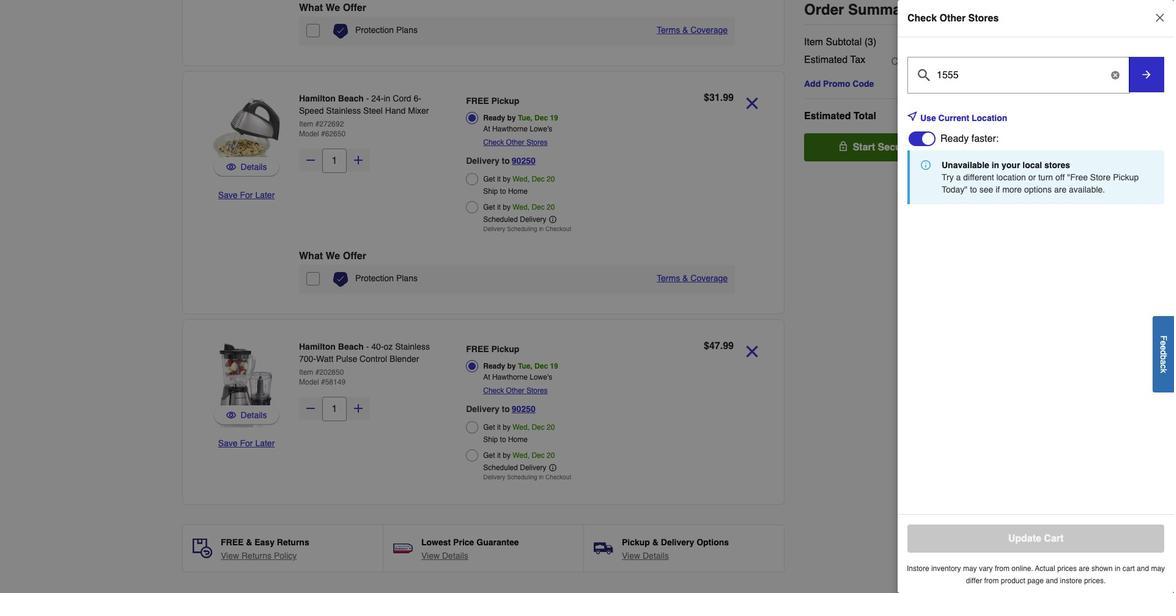 Task type: vqa. For each thing, say whether or not it's contained in the screenshot.
$ 47 . 99 Beach
yes



Task type: describe. For each thing, give the bounding box(es) containing it.
hamilton for $ 31 . 99
[[299, 94, 336, 103]]

$ up calculated in checkout
[[956, 37, 962, 48]]

f
[[1159, 335, 1169, 340]]

delivery inside pickup & delivery options view details
[[661, 538, 694, 547]]

close image
[[1154, 12, 1166, 24]]

$ for 47
[[704, 341, 709, 352]]

are inside the "unavailable in your local stores try a different location or turn off "free store pickup today" to see if more options are available."
[[1054, 185, 1067, 194]]

0 vertical spatial stores
[[968, 13, 999, 24]]

ship for $ 31 . 99
[[483, 187, 498, 196]]

#272692
[[315, 120, 344, 128]]

1 20 from the top
[[547, 175, 555, 183]]

differ
[[966, 577, 982, 585]]

delivery to 90250 for $ 31 . 99
[[466, 156, 536, 166]]

details inside lowest price guarantee view details
[[442, 551, 468, 561]]

ship to home for $ 31 . 99
[[483, 187, 528, 196]]

19 for $ 47 . 99
[[550, 362, 558, 371]]

start secure checkout button
[[804, 133, 992, 161]]

plus image for $ 31 . 99
[[352, 154, 364, 166]]

unavailable in your local stores try a different location or turn off "free store pickup today" to see if more options are available.
[[942, 160, 1139, 194]]

lowest price guarantee view details
[[421, 538, 519, 561]]

tax
[[850, 54, 865, 65]]

unavailable
[[942, 160, 989, 170]]

arrow right image
[[1140, 68, 1153, 81]]

2 may from the left
[[1151, 564, 1165, 573]]

watt
[[316, 354, 333, 364]]

actual
[[1035, 564, 1055, 573]]

scheduled delivery for $ 31 . 99
[[483, 215, 546, 224]]

item #202850 model #58149
[[299, 368, 346, 386]]

pickup inside the "unavailable in your local stores try a different location or turn off "free store pickup today" to see if more options are available."
[[1113, 172, 1139, 182]]

use current location
[[920, 113, 1007, 123]]

b
[[1159, 355, 1169, 360]]

protection for protection plan filled icon
[[355, 273, 394, 283]]

total
[[854, 111, 876, 122]]

offer for protection plan filled image
[[343, 2, 366, 13]]

4 get it by wed, dec 20 from the top
[[483, 451, 555, 460]]

6-
[[414, 94, 421, 103]]

faster:
[[971, 133, 999, 144]]

estimated for estimated tax
[[804, 54, 848, 65]]

in inside the "unavailable in your local stores try a different location or turn off "free store pickup today" to see if more options are available."
[[992, 160, 999, 170]]

3 it from the top
[[497, 423, 501, 432]]

local
[[1023, 160, 1042, 170]]

different
[[963, 172, 994, 182]]

terms & coverage button for protection plan filled image
[[657, 24, 728, 36]]

home for $ 31 . 99
[[508, 187, 528, 196]]

your
[[1002, 160, 1020, 170]]

at hawthorne lowe's
[[483, 373, 552, 382]]

other inside at hawthorne lowe's check other stores
[[506, 138, 524, 147]]

24-in cord 6- speed stainless steel hand mixer
[[299, 94, 429, 116]]

#202850
[[315, 368, 344, 377]]

price
[[453, 538, 474, 547]]

hamilton for $ 47 . 99
[[299, 342, 336, 352]]

easy
[[255, 538, 275, 547]]

protection plan filled image
[[333, 24, 348, 39]]

ready faster:
[[940, 133, 999, 144]]

cart
[[1044, 533, 1064, 544]]

current
[[938, 113, 969, 123]]

check inside at hawthorne lowe's check other stores
[[483, 138, 504, 147]]

see
[[979, 185, 993, 194]]

19 for $ 31 . 99
[[550, 114, 558, 122]]

product
[[1001, 577, 1025, 585]]

minus image
[[305, 154, 317, 166]]

calculated
[[891, 56, 937, 67]]

1 horizontal spatial check other stores
[[907, 13, 999, 24]]

1 get from the top
[[483, 175, 495, 183]]

40-oz stainless 700-watt pulse control blender
[[299, 342, 430, 364]]

free & easy returns view returns policy
[[221, 538, 309, 561]]

or
[[1028, 172, 1036, 182]]

0 horizontal spatial check other stores
[[483, 386, 548, 395]]

prices
[[1057, 564, 1077, 573]]

home for $ 47 . 99
[[508, 435, 528, 444]]

0 vertical spatial other
[[940, 13, 966, 24]]

options
[[697, 538, 729, 547]]

vary
[[979, 564, 993, 573]]

order
[[804, 1, 844, 18]]

start secure checkout
[[853, 142, 958, 153]]

2 124 from the top
[[962, 111, 978, 122]]

0 vertical spatial from
[[995, 564, 1010, 573]]

view for pickup & delivery options view details
[[622, 551, 640, 561]]

hawthorne for at hawthorne lowe's
[[492, 373, 528, 382]]

delivery to 90250 for $ 47 . 99
[[466, 404, 536, 414]]

1 it from the top
[[497, 175, 501, 183]]

use
[[920, 113, 936, 123]]

1 e from the top
[[1159, 340, 1169, 345]]

2 check other stores button from the top
[[483, 385, 548, 397]]

cord
[[393, 94, 411, 103]]

we for protection plan filled image
[[326, 2, 340, 13]]

summary
[[848, 1, 915, 18]]

what we offer for protection plan filled image
[[299, 2, 366, 13]]

view returns policy link
[[221, 550, 297, 562]]

option group for $ 47 . 99
[[0, 0, 1174, 593]]

k
[[1159, 369, 1169, 373]]

coverage for protection plan filled image
[[691, 25, 728, 35]]

lowest
[[421, 538, 451, 547]]

order summary
[[804, 1, 915, 18]]

delivery scheduling in checkout for $ 31 . 99
[[483, 225, 571, 232]]

in inside instore inventory may vary from online. actual prices are shown in cart  and may differ from product page and instore prices.
[[1115, 564, 1120, 573]]

if
[[996, 185, 1000, 194]]

blender
[[390, 354, 419, 364]]

item for item #272692 model #62650
[[299, 120, 313, 128]]

try
[[942, 172, 954, 182]]

update
[[1008, 533, 1041, 544]]

checkout inside button
[[913, 142, 958, 153]]

protection plans for protection plan filled image
[[355, 25, 418, 35]]

pickup & delivery options view details
[[622, 538, 729, 561]]

free inside free & easy returns view returns policy
[[221, 538, 244, 547]]

ready by tue, dec 19 for $ 31 . 99
[[483, 114, 558, 122]]

remove item image
[[741, 92, 763, 114]]

1 wed, from the top
[[513, 175, 530, 183]]

pickup inside pickup & delivery options view details
[[622, 538, 650, 547]]

stores inside button
[[526, 386, 548, 395]]

3 get it by wed, dec 20 from the top
[[483, 423, 555, 432]]

use current location button
[[920, 105, 1027, 131]]

stores inside at hawthorne lowe's check other stores
[[526, 138, 548, 147]]

store
[[1090, 172, 1111, 182]]

online.
[[1012, 564, 1033, 573]]

1 vertical spatial and
[[1046, 577, 1058, 585]]

stores
[[1044, 160, 1070, 170]]

24-in cord 6-speed stainless steel hand mixer image
[[202, 91, 290, 179]]

terms & coverage for protection plan filled icon
[[657, 273, 728, 283]]

beach for $ 47 . 99
[[338, 342, 364, 352]]

for for $ 31 . 99
[[240, 190, 253, 200]]

99 for $ 47 . 99
[[723, 341, 734, 352]]

f e e d b a c k button
[[1153, 316, 1174, 392]]

estimated tax
[[804, 54, 865, 65]]

2 $ 124 . 97 from the top
[[956, 111, 992, 122]]

40-
[[371, 342, 384, 352]]

save for later for $ 47 . 99
[[218, 438, 275, 448]]

700-
[[299, 354, 316, 364]]

update cart
[[1008, 533, 1064, 544]]

cart
[[1123, 564, 1135, 573]]

inventory
[[931, 564, 961, 573]]

#62650
[[321, 130, 346, 138]]

0 vertical spatial check
[[907, 13, 937, 24]]

1 horizontal spatial info image
[[921, 160, 931, 170]]

40-oz stainless 700-watt pulse control blender image
[[202, 339, 290, 427]]

2 it from the top
[[497, 203, 501, 212]]

remove item image
[[741, 341, 763, 363]]

options
[[1024, 185, 1052, 194]]

off
[[1055, 172, 1065, 182]]

terms for "terms & coverage" button associated with protection plan filled image
[[657, 25, 680, 35]]

3 wed, from the top
[[513, 423, 530, 432]]

1 $ 124 . 97 from the top
[[956, 37, 992, 48]]

f e e d b a c k
[[1159, 335, 1169, 373]]

protection plans for protection plan filled icon
[[355, 273, 418, 283]]

protection for protection plan filled image
[[355, 25, 394, 35]]

oz
[[384, 342, 393, 352]]

90250 button for $ 47 . 99
[[512, 402, 536, 416]]

1 horizontal spatial and
[[1137, 564, 1149, 573]]

0 vertical spatial returns
[[277, 538, 309, 547]]

item subtotal (3)
[[804, 37, 876, 48]]

page
[[1027, 577, 1044, 585]]

free pickup for $ 47 . 99
[[466, 344, 519, 354]]

2 wed, from the top
[[513, 203, 530, 212]]

stainless inside the 40-oz stainless 700-watt pulse control blender
[[395, 342, 430, 352]]

update cart button
[[907, 525, 1164, 553]]

save for $ 47 . 99
[[218, 438, 238, 448]]

ship for $ 47 . 99
[[483, 435, 498, 444]]

#58149
[[321, 378, 346, 386]]

coverage for protection plan filled icon
[[691, 273, 728, 283]]

guarantee
[[477, 538, 519, 547]]

pulse
[[336, 354, 357, 364]]

secure
[[878, 142, 910, 153]]

ship to home for $ 47 . 99
[[483, 435, 528, 444]]

model for $ 31 . 99
[[299, 130, 319, 138]]

info image
[[549, 216, 556, 223]]

1 get it by wed, dec 20 from the top
[[483, 175, 555, 183]]

lowe's for at hawthorne lowe's check other stores
[[530, 125, 552, 133]]

4 wed, from the top
[[513, 451, 530, 460]]

quickview image for $ 31 . 99
[[226, 161, 236, 173]]

more
[[1002, 185, 1022, 194]]

24-
[[371, 94, 384, 103]]

instore inventory may vary from online. actual prices are shown in cart  and may differ from product page and instore prices.
[[907, 564, 1165, 585]]

2 get from the top
[[483, 203, 495, 212]]

today"
[[942, 185, 968, 194]]



Task type: locate. For each thing, give the bounding box(es) containing it.
what we offer up protection plan filled icon
[[299, 251, 366, 262]]

ready by tue, dec 19 up at hawthorne lowe's
[[483, 362, 558, 371]]

2 tue, from the top
[[518, 362, 532, 371]]

0 horizontal spatial stainless
[[326, 106, 361, 116]]

free pickup for $ 31 . 99
[[466, 96, 519, 106]]

ready by tue, dec 19 up at hawthorne lowe's check other stores
[[483, 114, 558, 122]]

free for $ 31 . 99
[[466, 96, 489, 106]]

check other stores down at hawthorne lowe's
[[483, 386, 548, 395]]

a inside f e e d b a c k button
[[1159, 360, 1169, 364]]

0 horizontal spatial view
[[221, 551, 239, 561]]

model down #202850
[[299, 378, 319, 386]]

2 ready by tue, dec 19 from the top
[[483, 362, 558, 371]]

stepper number input field with increment and decrement buttons number field for $ 31 . 99
[[322, 149, 347, 173]]

details inside pickup & delivery options view details
[[643, 551, 669, 561]]

1 99 from the top
[[723, 92, 734, 103]]

terms for "terms & coverage" button for protection plan filled icon
[[657, 273, 680, 283]]

2 lowe's from the top
[[530, 373, 552, 382]]

free up at hawthorne lowe's check other stores
[[466, 96, 489, 106]]

$ up ready faster:
[[956, 111, 962, 122]]

plus image
[[352, 154, 364, 166], [352, 402, 364, 415]]

0 vertical spatial later
[[255, 190, 275, 200]]

ready by tue, dec 19 for $ 47 . 99
[[483, 362, 558, 371]]

1 home from the top
[[508, 187, 528, 196]]

2 20 from the top
[[547, 203, 555, 212]]

0 vertical spatial 90250
[[512, 156, 536, 166]]

2 ship to home from the top
[[483, 435, 528, 444]]

2 e from the top
[[1159, 345, 1169, 350]]

scheduled for $ 47 . 99
[[483, 464, 518, 472]]

2 90250 from the top
[[512, 404, 536, 414]]

1 vertical spatial later
[[255, 438, 275, 448]]

1 vertical spatial ready by tue, dec 19
[[483, 362, 558, 371]]

2 view details link from the left
[[622, 550, 669, 562]]

estimated for estimated total
[[804, 111, 851, 122]]

may up 'differ'
[[963, 564, 977, 573]]

2 model from the top
[[299, 378, 319, 386]]

view inside free & easy returns view returns policy
[[221, 551, 239, 561]]

0 vertical spatial check other stores
[[907, 13, 999, 24]]

a
[[956, 172, 961, 182], [1159, 360, 1169, 364]]

model down #272692
[[299, 130, 319, 138]]

0 vertical spatial hawthorne
[[492, 125, 528, 133]]

1 vertical spatial ship to home
[[483, 435, 528, 444]]

stepper number input field with increment and decrement buttons number field right minus icon
[[322, 149, 347, 173]]

item for item subtotal (3)
[[804, 37, 823, 48]]

protection plan filled image
[[333, 272, 348, 287]]

protection plans right protection plan filled icon
[[355, 273, 418, 283]]

0 vertical spatial beach
[[338, 94, 364, 103]]

$
[[956, 37, 962, 48], [704, 92, 709, 103], [956, 111, 962, 122], [704, 341, 709, 352]]

save for later for $ 31 . 99
[[218, 190, 275, 200]]

beach up "steel"
[[338, 94, 364, 103]]

check
[[907, 13, 937, 24], [483, 138, 504, 147], [483, 386, 504, 395]]

1 vertical spatial quickview image
[[226, 409, 236, 421]]

delivery to 90250 down at hawthorne lowe's check other stores
[[466, 156, 536, 166]]

124
[[962, 37, 978, 48], [962, 111, 978, 122]]

1 vertical spatial ready
[[940, 133, 969, 144]]

plus image for $ 47 . 99
[[352, 402, 364, 415]]

$ 47 . 99
[[704, 341, 734, 352]]

option group for $ 31 . 99
[[466, 92, 636, 235]]

stainless up the blender
[[395, 342, 430, 352]]

other
[[940, 13, 966, 24], [506, 138, 524, 147], [506, 386, 524, 395]]

what we offer for protection plan filled icon
[[299, 251, 366, 262]]

1 vertical spatial terms & coverage button
[[657, 272, 728, 284]]

2 at from the top
[[483, 373, 490, 382]]

. for 47
[[720, 341, 723, 352]]

1 vertical spatial info image
[[549, 464, 556, 471]]

terms & coverage for protection plan filled image
[[657, 25, 728, 35]]

quickview image
[[226, 161, 236, 173], [226, 409, 236, 421]]

2 vertical spatial stores
[[526, 386, 548, 395]]

save for later down 40-oz stainless 700-watt pulse control blender image at the left bottom of the page
[[218, 438, 275, 448]]

scheduled delivery for $ 47 . 99
[[483, 464, 546, 472]]

$ 31 . 99
[[704, 92, 734, 103]]

$ left remove item image
[[704, 92, 709, 103]]

0 vertical spatial 90250 button
[[512, 153, 536, 168]]

save for $ 31 . 99
[[218, 190, 238, 200]]

2 stepper number input field with increment and decrement buttons number field from the top
[[322, 397, 347, 421]]

90250 down at hawthorne lowe's check other stores
[[512, 156, 536, 166]]

save for later button for $ 31 . 99
[[218, 189, 275, 201]]

0 vertical spatial $ 124 . 97
[[956, 37, 992, 48]]

0 vertical spatial ship to home
[[483, 187, 528, 196]]

model inside the item #272692 model #62650
[[299, 130, 319, 138]]

2 97 from the top
[[981, 111, 992, 122]]

item
[[804, 37, 823, 48], [299, 120, 313, 128], [299, 368, 313, 377]]

scheduled for $ 31 . 99
[[483, 215, 518, 224]]

0 horizontal spatial and
[[1046, 577, 1058, 585]]

delivery scheduling in checkout for $ 47 . 99
[[483, 473, 571, 481]]

chat invite button image
[[1118, 547, 1156, 585]]

e
[[1159, 340, 1169, 345], [1159, 345, 1169, 350]]

2 90250 button from the top
[[512, 402, 536, 416]]

details button
[[213, 157, 279, 177], [226, 161, 267, 173], [213, 405, 279, 425], [226, 409, 267, 421]]

beach up the pulse
[[338, 342, 364, 352]]

0 vertical spatial model
[[299, 130, 319, 138]]

0 vertical spatial delivery to 90250
[[466, 156, 536, 166]]

2 view from the left
[[421, 551, 440, 561]]

2 vertical spatial free
[[221, 538, 244, 547]]

2 99 from the top
[[723, 341, 734, 352]]

0 vertical spatial 99
[[723, 92, 734, 103]]

terms & coverage button for protection plan filled icon
[[657, 272, 728, 284]]

hawthorne
[[492, 125, 528, 133], [492, 373, 528, 382]]

0 vertical spatial coverage
[[691, 25, 728, 35]]

2 hamilton beach - from the top
[[299, 342, 371, 352]]

19 up at hawthorne lowe's check other stores
[[550, 114, 558, 122]]

for
[[240, 190, 253, 200], [240, 438, 253, 448]]

beach for $ 31 . 99
[[338, 94, 364, 103]]

2 terms & coverage button from the top
[[657, 272, 728, 284]]

1 protection from the top
[[355, 25, 394, 35]]

2 - from the top
[[366, 342, 369, 352]]

pickup
[[491, 96, 519, 106], [1113, 172, 1139, 182], [491, 344, 519, 354], [622, 538, 650, 547]]

start
[[853, 142, 875, 153]]

1 vertical spatial other
[[506, 138, 524, 147]]

1 hamilton beach - from the top
[[299, 94, 371, 103]]

and down actual
[[1046, 577, 1058, 585]]

4 it from the top
[[497, 451, 501, 460]]

scheduled delivery
[[483, 215, 546, 224], [483, 464, 546, 472]]

a right try
[[956, 172, 961, 182]]

1 tue, from the top
[[518, 114, 532, 122]]

2 estimated from the top
[[804, 111, 851, 122]]

& inside free & easy returns view returns policy
[[246, 538, 252, 547]]

2 19 from the top
[[550, 362, 558, 371]]

1 stepper number input field with increment and decrement buttons number field from the top
[[322, 149, 347, 173]]

0 vertical spatial home
[[508, 187, 528, 196]]

1 - from the top
[[366, 94, 369, 103]]

what for protection plan filled image
[[299, 2, 323, 13]]

offer up protection plan filled icon
[[343, 251, 366, 262]]

ready up at hawthorne lowe's
[[483, 362, 505, 371]]

19 up at hawthorne lowe's
[[550, 362, 558, 371]]

0 vertical spatial we
[[326, 2, 340, 13]]

to inside the "unavailable in your local stores try a different location or turn off "free store pickup today" to see if more options are available."
[[970, 185, 977, 194]]

minus image
[[305, 402, 317, 415]]

1 vertical spatial are
[[1079, 564, 1090, 573]]

2 what we offer from the top
[[299, 251, 366, 262]]

prices.
[[1084, 577, 1106, 585]]

lowe's for at hawthorne lowe's
[[530, 373, 552, 382]]

1 at from the top
[[483, 125, 490, 133]]

are up prices.
[[1079, 564, 1090, 573]]

hamilton
[[299, 94, 336, 103], [299, 342, 336, 352]]

97 up faster: at the top right of the page
[[981, 111, 992, 122]]

free
[[466, 96, 489, 106], [466, 344, 489, 354], [221, 538, 244, 547]]

99 for $ 31 . 99
[[723, 92, 734, 103]]

. up faster: at the top right of the page
[[978, 111, 981, 122]]

a inside the "unavailable in your local stores try a different location or turn off "free store pickup today" to see if more options are available."
[[956, 172, 961, 182]]

1 horizontal spatial stainless
[[395, 342, 430, 352]]

1 vertical spatial what
[[299, 251, 323, 262]]

scheduling for $ 31 . 99
[[507, 225, 537, 232]]

2 vertical spatial check
[[483, 386, 504, 395]]

1 what from the top
[[299, 2, 323, 13]]

hamilton up speed
[[299, 94, 336, 103]]

0 horizontal spatial are
[[1054, 185, 1067, 194]]

1 vertical spatial model
[[299, 378, 319, 386]]

may right cart
[[1151, 564, 1165, 573]]

we for protection plan filled icon
[[326, 251, 340, 262]]

item inside the item #272692 model #62650
[[299, 120, 313, 128]]

1 later from the top
[[255, 190, 275, 200]]

delivery to 90250
[[466, 156, 536, 166], [466, 404, 536, 414]]

3 view from the left
[[622, 551, 640, 561]]

1 vertical spatial we
[[326, 251, 340, 262]]

1 free pickup from the top
[[466, 96, 519, 106]]

0 vertical spatial 97
[[981, 37, 992, 48]]

2 hamilton from the top
[[299, 342, 336, 352]]

hand
[[385, 106, 406, 116]]

quickview image for $ 47 . 99
[[226, 409, 236, 421]]

view inside lowest price guarantee view details
[[421, 551, 440, 561]]

1 vertical spatial beach
[[338, 342, 364, 352]]

ready down current
[[940, 133, 969, 144]]

steel
[[363, 106, 383, 116]]

0 vertical spatial stainless
[[326, 106, 361, 116]]

instore
[[1060, 577, 1082, 585]]

get
[[483, 175, 495, 183], [483, 203, 495, 212], [483, 423, 495, 432], [483, 451, 495, 460]]

for for $ 47 . 99
[[240, 438, 253, 448]]

47
[[709, 341, 720, 352]]

2 plus image from the top
[[352, 402, 364, 415]]

get it by wed, dec 20
[[483, 175, 555, 183], [483, 203, 555, 212], [483, 423, 555, 432], [483, 451, 555, 460]]

0 vertical spatial what we offer
[[299, 2, 366, 13]]

90250 button
[[512, 153, 536, 168], [512, 402, 536, 416]]

. left remove item icon
[[720, 341, 723, 352]]

1 save for later from the top
[[218, 190, 275, 200]]

$ 124 . 97 up calculated in checkout
[[956, 37, 992, 48]]

1 vertical spatial 90250
[[512, 404, 536, 414]]

a up k
[[1159, 360, 1169, 364]]

0 vertical spatial hamilton
[[299, 94, 336, 103]]

1 protection plans from the top
[[355, 25, 418, 35]]

2 scheduled delivery from the top
[[483, 464, 546, 472]]

1 what we offer from the top
[[299, 2, 366, 13]]

1 may from the left
[[963, 564, 977, 573]]

option group
[[0, 0, 1174, 593], [466, 92, 636, 235]]

$ for 31
[[704, 92, 709, 103]]

0 vertical spatial plus image
[[352, 154, 364, 166]]

model for $ 47 . 99
[[299, 378, 319, 386]]

e up b at the right
[[1159, 345, 1169, 350]]

1 vertical spatial save
[[218, 438, 238, 448]]

hawthorne inside at hawthorne lowe's check other stores
[[492, 125, 528, 133]]

2 protection from the top
[[355, 273, 394, 283]]

what we offer up protection plan filled image
[[299, 2, 366, 13]]

0 vertical spatial stepper number input field with increment and decrement buttons number field
[[322, 149, 347, 173]]

1 vertical spatial $ 124 . 97
[[956, 111, 992, 122]]

at for at hawthorne lowe's
[[483, 373, 490, 382]]

secure image
[[838, 141, 848, 151]]

hamilton beach - up #272692
[[299, 94, 371, 103]]

97 up label text box
[[981, 37, 992, 48]]

stainless inside 24-in cord 6- speed stainless steel hand mixer
[[326, 106, 361, 116]]

1 coverage from the top
[[691, 25, 728, 35]]

124 up ready faster:
[[962, 111, 978, 122]]

free up at hawthorne lowe's
[[466, 344, 489, 354]]

3 get from the top
[[483, 423, 495, 432]]

hamilton beach - for $ 47 . 99
[[299, 342, 371, 352]]

. up calculated in checkout
[[978, 37, 981, 48]]

0 vertical spatial at
[[483, 125, 490, 133]]

1 terms & coverage button from the top
[[657, 24, 728, 36]]

protection right protection plan filled icon
[[355, 273, 394, 283]]

1 vertical spatial what we offer
[[299, 251, 366, 262]]

dec
[[534, 114, 548, 122], [532, 175, 545, 183], [532, 203, 545, 212], [534, 362, 548, 371], [532, 423, 545, 432], [532, 451, 545, 460]]

1 vertical spatial at
[[483, 373, 490, 382]]

0 vertical spatial -
[[366, 94, 369, 103]]

1 vertical spatial protection
[[355, 273, 394, 283]]

from right vary
[[995, 564, 1010, 573]]

item down speed
[[299, 120, 313, 128]]

1 horizontal spatial returns
[[277, 538, 309, 547]]

1 vertical spatial terms
[[657, 273, 680, 283]]

delivery scheduling in checkout
[[483, 225, 571, 232], [483, 473, 571, 481]]

0 vertical spatial free
[[466, 96, 489, 106]]

31
[[709, 92, 720, 103]]

1 124 from the top
[[962, 37, 978, 48]]

0 vertical spatial estimated
[[804, 54, 848, 65]]

free pickup up at hawthorne lowe's check other stores
[[466, 96, 519, 106]]

1 vertical spatial -
[[366, 342, 369, 352]]

stainless up #272692
[[326, 106, 361, 116]]

0 vertical spatial check other stores button
[[483, 136, 548, 149]]

returns up policy
[[277, 538, 309, 547]]

99
[[723, 92, 734, 103], [723, 341, 734, 352]]

scheduling for $ 47 . 99
[[507, 473, 537, 481]]

1 vertical spatial hamilton
[[299, 342, 336, 352]]

- for $ 31 . 99
[[366, 94, 369, 103]]

item down 700-
[[299, 368, 313, 377]]

stainless
[[326, 106, 361, 116], [395, 342, 430, 352]]

1 lowe's from the top
[[530, 125, 552, 133]]

1 delivery scheduling in checkout from the top
[[483, 225, 571, 232]]

plans for protection plan filled icon
[[396, 273, 418, 283]]

1 vertical spatial estimated
[[804, 111, 851, 122]]

stepper number input field with increment and decrement buttons number field right minus image at the bottom left of page
[[322, 397, 347, 421]]

2 scheduled from the top
[[483, 464, 518, 472]]

1 vertical spatial protection plans
[[355, 273, 418, 283]]

shown
[[1092, 564, 1113, 573]]

we up protection plan filled icon
[[326, 251, 340, 262]]

2 quickview image from the top
[[226, 409, 236, 421]]

1 hamilton from the top
[[299, 94, 336, 103]]

1 ship from the top
[[483, 187, 498, 196]]

terms & coverage
[[657, 25, 728, 35], [657, 273, 728, 283]]

&
[[682, 25, 688, 35], [682, 273, 688, 283], [246, 538, 252, 547], [652, 538, 659, 547]]

option group containing check other stores
[[0, 0, 1174, 593]]

save for later button for $ 47 . 99
[[218, 437, 275, 449]]

policy
[[274, 551, 297, 561]]

save
[[218, 190, 238, 200], [218, 438, 238, 448]]

2 save for later from the top
[[218, 438, 275, 448]]

1 90250 from the top
[[512, 156, 536, 166]]

returns
[[277, 538, 309, 547], [242, 551, 272, 561]]

0 vertical spatial are
[[1054, 185, 1067, 194]]

2 home from the top
[[508, 435, 528, 444]]

ready for $ 47 . 99
[[483, 362, 505, 371]]

1 beach from the top
[[338, 94, 364, 103]]

at hawthorne lowe's check other stores
[[483, 125, 552, 147]]

2 scheduling from the top
[[507, 473, 537, 481]]

1 vertical spatial stainless
[[395, 342, 430, 352]]

1 scheduling from the top
[[507, 225, 537, 232]]

2 offer from the top
[[343, 251, 366, 262]]

hamilton beach - up watt
[[299, 342, 371, 352]]

0 horizontal spatial returns
[[242, 551, 272, 561]]

item inside item #202850 model #58149
[[299, 368, 313, 377]]

delivery to 90250 down at hawthorne lowe's
[[466, 404, 536, 414]]

1 plans from the top
[[396, 25, 418, 35]]

c
[[1159, 364, 1169, 369]]

item for item #202850 model #58149
[[299, 368, 313, 377]]

1 97 from the top
[[981, 37, 992, 48]]

stepper number input field with increment and decrement buttons number field for $ 47 . 99
[[322, 397, 347, 421]]

1 check other stores button from the top
[[483, 136, 548, 149]]

. for 124
[[978, 111, 981, 122]]

1 save for later button from the top
[[218, 189, 275, 201]]

control
[[360, 354, 387, 364]]

save for later button down 40-oz stainless 700-watt pulse control blender image at the left bottom of the page
[[218, 437, 275, 449]]

other inside button
[[506, 386, 524, 395]]

plus image right minus image at the bottom left of page
[[352, 402, 364, 415]]

view details link for view
[[622, 550, 669, 562]]

$ left remove item icon
[[704, 341, 709, 352]]

1 vertical spatial scheduling
[[507, 473, 537, 481]]

ship to home
[[483, 187, 528, 196], [483, 435, 528, 444]]

1 vertical spatial free pickup
[[466, 344, 519, 354]]

0 vertical spatial offer
[[343, 2, 366, 13]]

1 quickview image from the top
[[226, 161, 236, 173]]

2 horizontal spatial view
[[622, 551, 640, 561]]

0 vertical spatial for
[[240, 190, 253, 200]]

& inside pickup & delivery options view details
[[652, 538, 659, 547]]

free up view returns policy link
[[221, 538, 244, 547]]

ready for $ 31 . 99
[[483, 114, 505, 122]]

Stepper number input field with increment and decrement buttons number field
[[322, 149, 347, 173], [322, 397, 347, 421]]

free for $ 47 . 99
[[466, 344, 489, 354]]

tue,
[[518, 114, 532, 122], [518, 362, 532, 371]]

what for protection plan filled icon
[[299, 251, 323, 262]]

1 vertical spatial 99
[[723, 341, 734, 352]]

99 right the 47 on the bottom of the page
[[723, 341, 734, 352]]

2 later from the top
[[255, 438, 275, 448]]

e up d
[[1159, 340, 1169, 345]]

0 vertical spatial quickview image
[[226, 161, 236, 173]]

hamilton up watt
[[299, 342, 336, 352]]

1 plus image from the top
[[352, 154, 364, 166]]

1 vertical spatial from
[[984, 577, 999, 585]]

gps image
[[907, 111, 917, 121]]

0 horizontal spatial a
[[956, 172, 961, 182]]

0 vertical spatial terms & coverage
[[657, 25, 728, 35]]

info image
[[921, 160, 931, 170], [549, 464, 556, 471]]

1 save from the top
[[218, 190, 238, 200]]

hawthorne for at hawthorne lowe's check other stores
[[492, 125, 528, 133]]

later
[[255, 190, 275, 200], [255, 438, 275, 448]]

1 scheduled from the top
[[483, 215, 518, 224]]

90250 down at hawthorne lowe's
[[512, 404, 536, 414]]

item #272692 model #62650
[[299, 120, 346, 138]]

protection right protection plan filled image
[[355, 25, 394, 35]]

(3)
[[864, 37, 876, 48]]

offer up protection plan filled image
[[343, 2, 366, 13]]

we up protection plan filled image
[[326, 2, 340, 13]]

$ 124 . 97 up ready faster:
[[956, 111, 992, 122]]

estimated up secure icon
[[804, 111, 851, 122]]

- for $ 47 . 99
[[366, 342, 369, 352]]

1 vertical spatial scheduled delivery
[[483, 464, 546, 472]]

are down off at right top
[[1054, 185, 1067, 194]]

returns down easy
[[242, 551, 272, 561]]

ready up at hawthorne lowe's check other stores
[[483, 114, 505, 122]]

estimated down item subtotal (3)
[[804, 54, 848, 65]]

- left 40-
[[366, 342, 369, 352]]

1 vertical spatial delivery to 90250
[[466, 404, 536, 414]]

0 vertical spatial save
[[218, 190, 238, 200]]

plus image right minus icon
[[352, 154, 364, 166]]

subtotal
[[826, 37, 862, 48]]

90250 for $ 47 . 99
[[512, 404, 536, 414]]

0 vertical spatial ready
[[483, 114, 505, 122]]

1 vertical spatial returns
[[242, 551, 272, 561]]

view inside pickup & delivery options view details
[[622, 551, 640, 561]]

0 vertical spatial 19
[[550, 114, 558, 122]]

2 beach from the top
[[338, 342, 364, 352]]

tue, up at hawthorne lowe's check other stores
[[518, 114, 532, 122]]

0 vertical spatial what
[[299, 2, 323, 13]]

by
[[507, 114, 516, 122], [503, 175, 511, 183], [503, 203, 511, 212], [507, 362, 516, 371], [503, 423, 511, 432], [503, 451, 511, 460]]

ready by tue, dec 19
[[483, 114, 558, 122], [483, 362, 558, 371]]

from down vary
[[984, 577, 999, 585]]

0 vertical spatial tue,
[[518, 114, 532, 122]]

99 right 31
[[723, 92, 734, 103]]

for down 24-in cord 6-speed stainless steel hand mixer image
[[240, 190, 253, 200]]

1 terms from the top
[[657, 25, 680, 35]]

2 terms & coverage from the top
[[657, 273, 728, 283]]

turn
[[1038, 172, 1053, 182]]

plans for protection plan filled image
[[396, 25, 418, 35]]

at inside at hawthorne lowe's check other stores
[[483, 125, 490, 133]]

2 hawthorne from the top
[[492, 373, 528, 382]]

90250 button down at hawthorne lowe's check other stores
[[512, 153, 536, 168]]

model inside item #202850 model #58149
[[299, 378, 319, 386]]

check inside button
[[483, 386, 504, 395]]

2 for from the top
[[240, 438, 253, 448]]

stores
[[968, 13, 999, 24], [526, 138, 548, 147], [526, 386, 548, 395]]

check other stores up calculated in checkout
[[907, 13, 999, 24]]

free pickup up at hawthorne lowe's
[[466, 344, 519, 354]]

$ for 124
[[956, 111, 962, 122]]

. left remove item image
[[720, 92, 723, 103]]

save for later down 24-in cord 6-speed stainless steel hand mixer image
[[218, 190, 275, 200]]

0 vertical spatial item
[[804, 37, 823, 48]]

location
[[996, 172, 1026, 182]]

in inside 24-in cord 6- speed stainless steel hand mixer
[[384, 94, 390, 103]]

- left 24-
[[366, 94, 369, 103]]

view for free & easy returns view returns policy
[[221, 551, 239, 561]]

0 vertical spatial protection plans
[[355, 25, 418, 35]]

hamilton beach - for $ 31 . 99
[[299, 94, 371, 103]]

tue, up at hawthorne lowe's
[[518, 362, 532, 371]]

at for at hawthorne lowe's check other stores
[[483, 125, 490, 133]]

tue, for $ 47 . 99
[[518, 362, 532, 371]]

coverage
[[691, 25, 728, 35], [691, 273, 728, 283]]

4 20 from the top
[[547, 451, 555, 460]]

4 get from the top
[[483, 451, 495, 460]]

90250 for $ 31 . 99
[[512, 156, 536, 166]]

view details link for details
[[421, 550, 468, 562]]

1 vertical spatial scheduled
[[483, 464, 518, 472]]

later for $ 47 . 99
[[255, 438, 275, 448]]

90250 button for $ 31 . 99
[[512, 153, 536, 168]]

Label text field
[[912, 63, 1124, 81]]

mixer
[[408, 106, 429, 116]]

1 horizontal spatial may
[[1151, 564, 1165, 573]]

instore
[[907, 564, 929, 573]]

1 vertical spatial save for later button
[[218, 437, 275, 449]]

1 90250 button from the top
[[512, 153, 536, 168]]

1 vertical spatial offer
[[343, 251, 366, 262]]

checkout
[[950, 56, 992, 67], [913, 142, 958, 153], [545, 225, 571, 232], [545, 473, 571, 481]]

1 vertical spatial 19
[[550, 362, 558, 371]]

.
[[978, 37, 981, 48], [720, 92, 723, 103], [978, 111, 981, 122], [720, 341, 723, 352]]

estimated total
[[804, 111, 876, 122]]

protection plans right protection plan filled image
[[355, 25, 418, 35]]

2 protection plans from the top
[[355, 273, 418, 283]]

1 vertical spatial 124
[[962, 111, 978, 122]]

. for 31
[[720, 92, 723, 103]]

offer
[[343, 2, 366, 13], [343, 251, 366, 262]]

0 vertical spatial ship
[[483, 187, 498, 196]]

item up estimated tax
[[804, 37, 823, 48]]

check other stores
[[907, 13, 999, 24], [483, 386, 548, 395]]

and
[[1137, 564, 1149, 573], [1046, 577, 1058, 585]]

1 19 from the top
[[550, 114, 558, 122]]

are inside instore inventory may vary from online. actual prices are shown in cart  and may differ from product page and instore prices.
[[1079, 564, 1090, 573]]

estimated
[[804, 54, 848, 65], [804, 111, 851, 122]]

2 delivery to 90250 from the top
[[466, 404, 536, 414]]

1 view details link from the left
[[421, 550, 468, 562]]

speed
[[299, 106, 324, 116]]

124 up calculated in checkout
[[962, 37, 978, 48]]

lowe's inside at hawthorne lowe's check other stores
[[530, 125, 552, 133]]

1 vertical spatial plans
[[396, 273, 418, 283]]

1 ready by tue, dec 19 from the top
[[483, 114, 558, 122]]

at
[[483, 125, 490, 133], [483, 373, 490, 382]]

2 delivery scheduling in checkout from the top
[[483, 473, 571, 481]]

90250 button down at hawthorne lowe's
[[512, 402, 536, 416]]

1 horizontal spatial are
[[1079, 564, 1090, 573]]

ship
[[483, 187, 498, 196], [483, 435, 498, 444]]

available.
[[1069, 185, 1105, 194]]

later for $ 31 . 99
[[255, 190, 275, 200]]

option group containing free pickup
[[466, 92, 636, 235]]

in
[[940, 56, 948, 67], [384, 94, 390, 103], [992, 160, 999, 170], [539, 225, 544, 232], [539, 473, 544, 481], [1115, 564, 1120, 573]]

offer for protection plan filled icon
[[343, 251, 366, 262]]

0 vertical spatial scheduled
[[483, 215, 518, 224]]

d
[[1159, 350, 1169, 355]]

tue, for $ 31 . 99
[[518, 114, 532, 122]]

and right cart
[[1137, 564, 1149, 573]]

2 what from the top
[[299, 251, 323, 262]]

1 vertical spatial item
[[299, 120, 313, 128]]

for down 40-oz stainless 700-watt pulse control blender image at the left bottom of the page
[[240, 438, 253, 448]]

save for later button down 24-in cord 6-speed stainless steel hand mixer image
[[218, 189, 275, 201]]

1 model from the top
[[299, 130, 319, 138]]

lowe's
[[530, 125, 552, 133], [530, 373, 552, 382]]

1 vertical spatial delivery scheduling in checkout
[[483, 473, 571, 481]]

"free
[[1067, 172, 1088, 182]]

$ 124 . 97
[[956, 37, 992, 48], [956, 111, 992, 122]]

2 get it by wed, dec 20 from the top
[[483, 203, 555, 212]]

1 vertical spatial stores
[[526, 138, 548, 147]]

1 terms & coverage from the top
[[657, 25, 728, 35]]

3 20 from the top
[[547, 423, 555, 432]]



